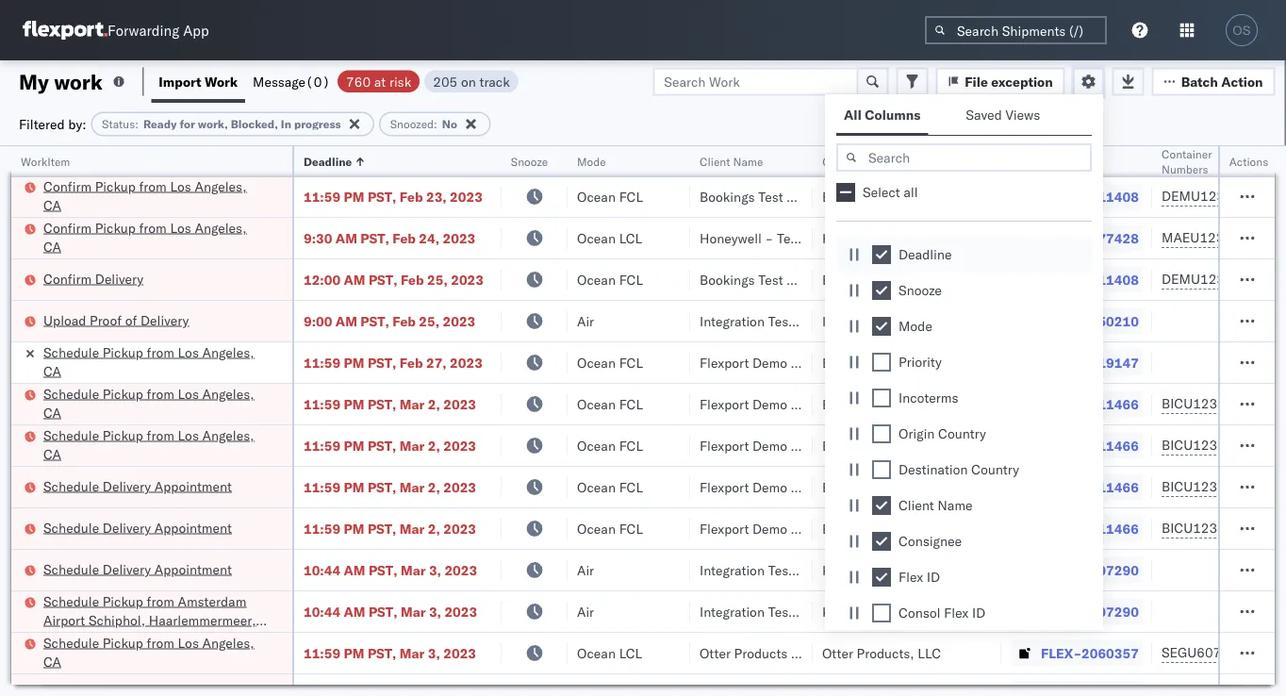 Task type: describe. For each thing, give the bounding box(es) containing it.
ca for 1st schedule pickup from los angeles, ca link from the top
[[43, 155, 61, 172]]

1 horizontal spatial name
[[938, 497, 973, 514]]

4 schedule pickup from los angeles, ca link from the top
[[43, 426, 268, 464]]

resize handle column header for deadline
[[479, 146, 502, 696]]

am for confirm delivery
[[344, 271, 366, 288]]

5 11:59 from the top
[[304, 437, 341, 454]]

1 vertical spatial client
[[899, 497, 934, 514]]

7 pm from the top
[[344, 520, 364, 537]]

delivery for 10:44 am pst, mar 3, 2023
[[103, 561, 151, 577]]

11:59 pm pst, feb 21, 2023
[[304, 147, 483, 163]]

2 flexport from the top
[[700, 396, 749, 412]]

products
[[734, 645, 788, 661]]

confirm pickup from los angeles, ca button for 9:30 am pst, feb 24, 2023
[[43, 218, 268, 258]]

actions
[[1230, 154, 1269, 168]]

6 flex- from the top
[[1041, 354, 1082, 371]]

4 pm from the top
[[344, 396, 364, 412]]

ca for 2nd schedule pickup from los angeles, ca link from the bottom of the page
[[43, 446, 61, 462]]

2 bicu1234565, from the top
[[1162, 437, 1255, 453]]

11:59 pm pst, mar 2, 2023 for second schedule delivery appointment link from the bottom
[[304, 520, 476, 537]]

7 schedule from the top
[[43, 561, 99, 577]]

1977428
[[1082, 230, 1139, 246]]

schedule delivery appointment button for 11:59 pm pst, mar 2, 2023
[[43, 477, 232, 498]]

1 flex-2097290 from the top
[[1041, 562, 1139, 578]]

3 pm from the top
[[344, 354, 364, 371]]

: for status
[[135, 117, 139, 131]]

8 pm from the top
[[344, 645, 364, 661]]

: for snoozed
[[434, 117, 437, 131]]

workitem button
[[11, 150, 274, 169]]

llc
[[918, 645, 941, 661]]

1 11:59 from the top
[[304, 147, 341, 163]]

batch action button
[[1152, 67, 1276, 96]]

23,
[[426, 188, 447, 205]]

1 vertical spatial snooze
[[899, 282, 942, 299]]

9 flex- from the top
[[1041, 479, 1082, 495]]

3, for schedule pickup from amsterdam airport schiphol, haarlemmermeer, netherlands
[[429, 603, 441, 620]]

no
[[442, 117, 457, 131]]

exception
[[992, 73, 1053, 90]]

4 11:59 from the top
[[304, 396, 341, 412]]

21,
[[426, 147, 447, 163]]

otter products - test account
[[700, 645, 881, 661]]

air for upload proof of delivery
[[577, 313, 594, 329]]

5 flex- from the top
[[1041, 313, 1082, 329]]

2 c/o from the top
[[1014, 603, 1036, 620]]

4 schedule pickup from los angeles, ca from the top
[[43, 427, 254, 462]]

consignee inside button
[[822, 154, 877, 168]]

otter products, llc
[[822, 645, 941, 661]]

0 vertical spatial 3,
[[429, 562, 441, 578]]

all columns
[[844, 107, 921, 123]]

feb for 9:00 am pst, feb 25, 2023
[[393, 313, 416, 329]]

3 schedule pickup from los angeles, ca button from the top
[[43, 426, 268, 465]]

delivery for 11:59 pm pst, mar 2, 2023
[[103, 478, 151, 494]]

3 demo from the top
[[753, 437, 788, 454]]

consol flex id
[[899, 605, 986, 621]]

2 schedule pickup from los angeles, ca link from the top
[[43, 343, 268, 381]]

6 schedule from the top
[[43, 519, 99, 536]]

1 bleckmann from the top
[[1040, 562, 1107, 578]]

work
[[205, 73, 238, 90]]

status
[[102, 117, 135, 131]]

7 ocean fcl from the top
[[577, 479, 643, 495]]

1 flexport from the top
[[700, 354, 749, 371]]

2 1911466 from the top
[[1082, 437, 1139, 454]]

4 fcl from the top
[[619, 354, 643, 371]]

flex-1911466 for third schedule pickup from los angeles, ca link
[[1041, 396, 1139, 412]]

4 ocean from the top
[[577, 271, 616, 288]]

segu6076363
[[1162, 644, 1254, 661]]

flex id inside button
[[1011, 154, 1047, 168]]

airport
[[43, 612, 85, 628]]

file
[[965, 73, 988, 90]]

2 10:44 from the top
[[304, 603, 341, 620]]

2 schedule delivery appointment from the top
[[43, 519, 232, 536]]

1 10:44 am pst, mar 3, 2023 from the top
[[304, 562, 477, 578]]

760 at risk
[[346, 73, 411, 90]]

select all
[[863, 184, 918, 200]]

2 b.v from the top
[[990, 603, 1010, 620]]

confirm for 11:59 pm pst, feb 23, 2023
[[43, 178, 92, 194]]

my work
[[19, 68, 103, 94]]

(0)
[[306, 73, 330, 90]]

1 fcl from the top
[[619, 147, 643, 163]]

10 flex- from the top
[[1041, 520, 1082, 537]]

3 schedule pickup from los angeles, ca link from the top
[[43, 384, 268, 422]]

client name inside client name button
[[700, 154, 763, 168]]

1 pm from the top
[[344, 147, 364, 163]]

os
[[1233, 23, 1251, 37]]

6 ocean fcl from the top
[[577, 437, 643, 454]]

in
[[281, 117, 291, 131]]

products,
[[857, 645, 915, 661]]

4 1911466 from the top
[[1082, 520, 1139, 537]]

1 international from the top
[[910, 562, 986, 578]]

1919147
[[1082, 354, 1139, 371]]

3 bicu1234565, from the top
[[1162, 478, 1255, 495]]

flex-1911466 for 2nd schedule pickup from los angeles, ca link from the bottom of the page
[[1041, 437, 1139, 454]]

all
[[844, 107, 862, 123]]

flex-2150210
[[1041, 313, 1139, 329]]

ca for confirm pickup from los angeles, ca link for 9:30 am pst, feb 24, 2023
[[43, 238, 61, 255]]

destination country
[[899, 461, 1020, 478]]

container numbers button
[[1153, 142, 1256, 176]]

2 on from the left
[[984, 313, 1004, 329]]

schedule pickup from amsterdam airport schiphol, haarlemmermeer, netherlands
[[43, 593, 256, 647]]

1 vertical spatial mode
[[899, 318, 933, 334]]

schedule delivery appointment for 10:44 am pst, mar 3, 2023
[[43, 561, 232, 577]]

resize handle column header for client name
[[790, 146, 813, 696]]

import work
[[159, 73, 238, 90]]

flex id button
[[1002, 150, 1134, 169]]

message
[[253, 73, 306, 90]]

feb for 11:59 pm pst, feb 27, 2023
[[400, 354, 423, 371]]

1 horizontal spatial flex
[[944, 605, 969, 621]]

0 horizontal spatial flex id
[[899, 569, 940, 585]]

1 2097290 from the top
[[1082, 562, 1139, 578]]

1 dem from the top
[[1258, 395, 1287, 412]]

resize handle column header for workitem
[[270, 146, 292, 696]]

1 schedule pickup from los angeles, ca from the top
[[43, 136, 254, 172]]

schiphol,
[[89, 612, 145, 628]]

5 flexport from the top
[[700, 520, 749, 537]]

confirm pickup from los angeles, ca for 11:59 pm pst, feb 23, 2023
[[43, 178, 247, 213]]

feb for 11:59 pm pst, feb 21, 2023
[[400, 147, 423, 163]]

select
[[863, 184, 901, 200]]

ca for second schedule pickup from los angeles, ca link from the top
[[43, 363, 61, 379]]

1891264
[[1082, 147, 1139, 163]]

forwarding app
[[108, 21, 209, 39]]

confirm inside button
[[43, 270, 92, 287]]

confirm pickup from los angeles, ca button for 11:59 pm pst, feb 23, 2023
[[43, 177, 268, 216]]

11:59 pm pst, mar 2, 2023 for 2nd schedule pickup from los angeles, ca link from the bottom of the page
[[304, 437, 476, 454]]

1 2, from the top
[[428, 396, 440, 412]]

haarlemmermeer,
[[149, 612, 256, 628]]

all columns button
[[837, 98, 929, 135]]

status : ready for work, blocked, in progress
[[102, 117, 341, 131]]

resize handle column header for mode
[[668, 146, 690, 696]]

amsterdam
[[178, 593, 246, 609]]

numbers
[[1162, 162, 1209, 176]]

2150210
[[1082, 313, 1139, 329]]

incoterms
[[899, 390, 959, 406]]

8 flex- from the top
[[1041, 437, 1082, 454]]

schedule delivery appointment button for 10:44 am pst, mar 3, 2023
[[43, 560, 232, 581]]

filtered
[[19, 116, 65, 132]]

destination
[[899, 461, 968, 478]]

5 schedule pickup from los angeles, ca from the top
[[43, 634, 254, 670]]

all
[[904, 184, 918, 200]]

2 vertical spatial id
[[972, 605, 986, 621]]

mode inside button
[[577, 154, 606, 168]]

by:
[[68, 116, 86, 132]]

1 integration from the left
[[700, 313, 765, 329]]

proof
[[90, 312, 122, 328]]

otter for otter products - test account
[[700, 645, 731, 661]]

flex-1919147
[[1041, 354, 1139, 371]]

deadline button
[[294, 150, 483, 169]]

otter for otter products, llc
[[822, 645, 854, 661]]

saved views button
[[959, 98, 1052, 135]]

flexport. image
[[23, 21, 108, 40]]

file exception
[[965, 73, 1053, 90]]

3, for schedule pickup from los angeles, ca
[[428, 645, 440, 661]]

upload proof of delivery link
[[43, 311, 189, 330]]

4 flexport demo consignee from the top
[[700, 479, 854, 495]]

upload
[[43, 312, 86, 328]]

3 2, from the top
[[428, 479, 440, 495]]

3 1911466 from the top
[[1082, 479, 1139, 495]]

filtered by:
[[19, 116, 86, 132]]

origin
[[899, 425, 935, 442]]

5 ocean from the top
[[577, 354, 616, 371]]

message (0)
[[253, 73, 330, 90]]

origin country
[[899, 425, 986, 442]]

2 flex- from the top
[[1041, 188, 1082, 205]]

3 flex- from the top
[[1041, 230, 1082, 246]]

0 horizontal spatial snooze
[[511, 154, 548, 168]]

forwarding
[[108, 21, 179, 39]]

work
[[54, 68, 103, 94]]

2 appointment from the top
[[154, 519, 232, 536]]

6 ocean from the top
[[577, 396, 616, 412]]

4 schedule pickup from los angeles, ca button from the top
[[43, 633, 268, 673]]

9:00 am pst, feb 25, 2023
[[304, 313, 476, 329]]

import
[[159, 73, 202, 90]]

appointment for 11:59 pm pst, mar 2, 2023
[[154, 478, 232, 494]]

ca for third schedule pickup from los angeles, ca link
[[43, 404, 61, 421]]

confirm for 9:30 am pst, feb 24, 2023
[[43, 219, 92, 236]]

saved views
[[966, 107, 1041, 123]]

12:00
[[304, 271, 341, 288]]

3 schedule pickup from los angeles, ca from the top
[[43, 385, 254, 421]]

on
[[461, 73, 476, 90]]

demu1232567 for 11:59 pm pst, feb 23, 2023
[[1162, 188, 1258, 204]]

1 ocean from the top
[[577, 147, 616, 163]]

1 flex- from the top
[[1041, 147, 1082, 163]]

2 ocean from the top
[[577, 188, 616, 205]]

9:30 am pst, feb 24, 2023
[[304, 230, 476, 246]]

7 11:59 from the top
[[304, 520, 341, 537]]

flex-1977428
[[1041, 230, 1139, 246]]

feb for 12:00 am pst, feb 25, 2023
[[401, 271, 424, 288]]

schedule delivery appointment link for 11:59
[[43, 477, 232, 496]]

confirm pickup from los angeles, ca link for 9:30 am pst, feb 24, 2023
[[43, 218, 268, 256]]

4 demo from the top
[[753, 479, 788, 495]]

2 flex-1911408 from the top
[[1041, 271, 1139, 288]]

lcl for honeywell - test account
[[619, 230, 643, 246]]

5 pm from the top
[[344, 437, 364, 454]]

air for schedule delivery appointment
[[577, 562, 594, 578]]

blocked,
[[231, 117, 278, 131]]

6 fcl from the top
[[619, 437, 643, 454]]

1 on from the left
[[862, 313, 881, 329]]

os button
[[1221, 8, 1264, 52]]

4 ocean fcl from the top
[[577, 354, 643, 371]]

24,
[[419, 230, 440, 246]]

workitem
[[21, 154, 70, 168]]

work,
[[198, 117, 228, 131]]

action
[[1222, 73, 1263, 90]]

2 11:59 from the top
[[304, 188, 341, 205]]

2 fcl from the top
[[619, 188, 643, 205]]

1 1911408 from the top
[[1082, 188, 1139, 205]]

5 fcl from the top
[[619, 396, 643, 412]]

12:00 am pst, feb 25, 2023
[[304, 271, 484, 288]]

2 schedule delivery appointment button from the top
[[43, 518, 232, 539]]

7 fcl from the top
[[619, 479, 643, 495]]

views
[[1006, 107, 1041, 123]]

1 schedule pickup from los angeles, ca button from the top
[[43, 135, 268, 175]]

container
[[1162, 147, 1213, 161]]



Task type: vqa. For each thing, say whether or not it's contained in the screenshot.


Task type: locate. For each thing, give the bounding box(es) containing it.
confirm delivery
[[43, 270, 143, 287]]

2 10:44 am pst, mar 3, 2023 from the top
[[304, 603, 477, 620]]

forwarding app link
[[23, 21, 209, 40]]

id up consol flex id
[[927, 569, 940, 585]]

snooze up priority
[[899, 282, 942, 299]]

2 pm from the top
[[344, 188, 364, 205]]

1 flex-1911408 from the top
[[1041, 188, 1139, 205]]

client name button
[[690, 150, 794, 169]]

2 flex-2097290 from the top
[[1041, 603, 1139, 620]]

honeywell - test account
[[700, 230, 855, 246], [822, 230, 978, 246]]

honeywell down client name button at the top of page
[[700, 230, 762, 246]]

flex id down views
[[1011, 154, 1047, 168]]

confirm pickup from los angeles, ca up confirm delivery
[[43, 219, 247, 255]]

5 demo from the top
[[753, 520, 788, 537]]

2 vertical spatial appointment
[[154, 561, 232, 577]]

1 horizontal spatial client
[[899, 497, 934, 514]]

0 vertical spatial flex
[[1011, 154, 1032, 168]]

1 vertical spatial country
[[972, 461, 1020, 478]]

3 11:59 pm pst, mar 2, 2023 from the top
[[304, 479, 476, 495]]

0 horizontal spatial :
[[135, 117, 139, 131]]

karl lagerfeld international b.v c/o bleckmann up llc at the bottom
[[822, 603, 1107, 620]]

import work button
[[151, 60, 245, 103]]

lcl for otter products - test account
[[619, 645, 643, 661]]

schedule pickup from los angeles, ca button
[[43, 135, 268, 175], [43, 384, 268, 424], [43, 426, 268, 465], [43, 633, 268, 673]]

flex-2097290 button
[[1011, 557, 1143, 583], [1011, 557, 1143, 583], [1011, 598, 1143, 625], [1011, 598, 1143, 625]]

delivery for 12:00 am pst, feb 25, 2023
[[95, 270, 143, 287]]

2 schedule delivery appointment link from the top
[[43, 518, 232, 537]]

flex id
[[1011, 154, 1047, 168], [899, 569, 940, 585]]

2 schedule from the top
[[43, 344, 99, 360]]

7 flex- from the top
[[1041, 396, 1082, 412]]

upload proof of delivery button
[[43, 311, 189, 332]]

1 c/o from the top
[[1014, 562, 1036, 578]]

flex id up consol
[[899, 569, 940, 585]]

2 international from the top
[[910, 603, 986, 620]]

2 1911408 from the top
[[1082, 271, 1139, 288]]

feb left 21,
[[400, 147, 423, 163]]

schedule delivery appointment link for 10:44
[[43, 560, 232, 579]]

13 flex- from the top
[[1041, 645, 1082, 661]]

flexport demo consignee
[[700, 354, 854, 371], [700, 396, 854, 412], [700, 437, 854, 454], [700, 479, 854, 495], [700, 520, 854, 537]]

1 karl lagerfeld international b.v c/o bleckmann from the top
[[822, 562, 1107, 578]]

0 horizontal spatial flex
[[899, 569, 924, 585]]

2 vertical spatial confirm
[[43, 270, 92, 287]]

4 schedule from the top
[[43, 427, 99, 443]]

0 horizontal spatial deadline
[[304, 154, 352, 168]]

2 flex-1911466 from the top
[[1041, 437, 1139, 454]]

3 schedule from the top
[[43, 385, 99, 402]]

2 karl from the top
[[822, 603, 847, 620]]

1 vertical spatial flex-1911408
[[1041, 271, 1139, 288]]

1 horizontal spatial flex id
[[1011, 154, 1047, 168]]

confirm pickup from los angeles, ca link for 11:59 pm pst, feb 23, 2023
[[43, 177, 268, 215]]

feb left 23,
[[400, 188, 423, 205]]

0 vertical spatial karl
[[822, 562, 847, 578]]

10:44 am pst, mar 3, 2023
[[304, 562, 477, 578], [304, 603, 477, 620]]

feb
[[400, 147, 423, 163], [400, 188, 423, 205], [393, 230, 416, 246], [401, 271, 424, 288], [393, 313, 416, 329], [400, 354, 423, 371]]

on
[[862, 313, 881, 329], [984, 313, 1004, 329]]

0 vertical spatial 2097290
[[1082, 562, 1139, 578]]

confirm delivery button
[[43, 269, 143, 290]]

0 vertical spatial schedule delivery appointment link
[[43, 477, 232, 496]]

schedule delivery appointment
[[43, 478, 232, 494], [43, 519, 232, 536], [43, 561, 232, 577]]

flex down views
[[1011, 154, 1032, 168]]

ocean lcl for otter
[[577, 645, 643, 661]]

2 : from the left
[[434, 117, 437, 131]]

ocean fcl
[[577, 147, 643, 163], [577, 188, 643, 205], [577, 271, 643, 288], [577, 354, 643, 371], [577, 396, 643, 412], [577, 437, 643, 454], [577, 479, 643, 495], [577, 520, 643, 537]]

9:30
[[304, 230, 332, 246]]

1 schedule pickup from los angeles, ca link from the top
[[43, 135, 268, 173]]

1911408 down 1977428
[[1082, 271, 1139, 288]]

demu1232567 down maeu1234567
[[1162, 271, 1258, 287]]

8 ocean fcl from the top
[[577, 520, 643, 537]]

confirm pickup from los angeles, ca button
[[43, 177, 268, 216], [43, 218, 268, 258]]

0 vertical spatial client name
[[700, 154, 763, 168]]

client
[[700, 154, 730, 168], [899, 497, 934, 514]]

0 horizontal spatial otter
[[700, 645, 731, 661]]

am
[[336, 230, 357, 246], [344, 271, 366, 288], [336, 313, 357, 329], [344, 562, 366, 578], [344, 603, 366, 620]]

0 vertical spatial snooze
[[511, 154, 548, 168]]

11:59 pm pst, mar 2, 2023 for third schedule pickup from los angeles, ca link
[[304, 396, 476, 412]]

flex inside button
[[1011, 154, 1032, 168]]

5 flexport demo consignee from the top
[[700, 520, 854, 537]]

ca
[[43, 155, 61, 172], [43, 197, 61, 213], [43, 238, 61, 255], [43, 363, 61, 379], [43, 404, 61, 421], [43, 446, 61, 462], [43, 653, 61, 670]]

1 vertical spatial karl lagerfeld international b.v c/o bleckmann
[[822, 603, 1107, 620]]

: left "no"
[[434, 117, 437, 131]]

3 air from the top
[[577, 603, 594, 620]]

ag up priority
[[885, 313, 903, 329]]

0 vertical spatial b.v
[[990, 562, 1010, 578]]

flex-1891264 button
[[1011, 142, 1143, 168], [1011, 142, 1143, 168]]

am for upload proof of delivery
[[336, 313, 357, 329]]

2 vertical spatial flex
[[944, 605, 969, 621]]

2 confirm from the top
[[43, 219, 92, 236]]

3 bicu1234565, dem from the top
[[1162, 478, 1287, 495]]

: left ready
[[135, 117, 139, 131]]

0 horizontal spatial integration
[[700, 313, 765, 329]]

feb left "24,"
[[393, 230, 416, 246]]

id inside button
[[1035, 154, 1047, 168]]

client name down destination
[[899, 497, 973, 514]]

1 horizontal spatial honeywell
[[822, 230, 885, 246]]

1 vertical spatial bleckmann
[[1040, 603, 1107, 620]]

None checkbox
[[872, 245, 891, 264], [872, 424, 891, 443], [872, 568, 891, 587], [872, 604, 891, 623], [872, 245, 891, 264], [872, 424, 891, 443], [872, 568, 891, 587], [872, 604, 891, 623]]

0 vertical spatial 10:44 am pst, mar 3, 2023
[[304, 562, 477, 578]]

Search Work text field
[[653, 67, 859, 96]]

1 schedule from the top
[[43, 136, 99, 153]]

otter left 'products'
[[700, 645, 731, 661]]

11:59 pm pst, feb 23, 2023
[[304, 188, 483, 205]]

ready
[[143, 117, 177, 131]]

2 integration test account - on ag from the left
[[822, 313, 1025, 329]]

2 confirm pickup from los angeles, ca button from the top
[[43, 218, 268, 258]]

1 vertical spatial schedule delivery appointment
[[43, 519, 232, 536]]

pickup
[[103, 136, 143, 153], [95, 178, 136, 194], [95, 219, 136, 236], [103, 344, 143, 360], [103, 385, 143, 402], [103, 427, 143, 443], [103, 593, 143, 609], [103, 634, 143, 651]]

4 2, from the top
[[428, 520, 440, 537]]

deadline inside "button"
[[304, 154, 352, 168]]

karl lagerfeld international b.v c/o bleckmann up consol flex id
[[822, 562, 1107, 578]]

1 vertical spatial schedule delivery appointment button
[[43, 518, 232, 539]]

ocean lcl for honeywell
[[577, 230, 643, 246]]

feb down 12:00 am pst, feb 25, 2023
[[393, 313, 416, 329]]

name down 'destination country' at the right of page
[[938, 497, 973, 514]]

flex-
[[1041, 147, 1082, 163], [1041, 188, 1082, 205], [1041, 230, 1082, 246], [1041, 271, 1082, 288], [1041, 313, 1082, 329], [1041, 354, 1082, 371], [1041, 396, 1082, 412], [1041, 437, 1082, 454], [1041, 479, 1082, 495], [1041, 520, 1082, 537], [1041, 562, 1082, 578], [1041, 603, 1082, 620], [1041, 645, 1082, 661]]

flex-1891264
[[1041, 147, 1139, 163]]

2060357
[[1082, 645, 1139, 661]]

3 11:59 from the top
[[304, 354, 341, 371]]

0 vertical spatial international
[[910, 562, 986, 578]]

consignee button
[[813, 150, 983, 169]]

1911408 up 1977428
[[1082, 188, 1139, 205]]

schedule delivery appointment for 11:59 pm pst, mar 2, 2023
[[43, 478, 232, 494]]

1 vertical spatial flex-2097290
[[1041, 603, 1139, 620]]

client down search work 'text box'
[[700, 154, 730, 168]]

confirm pickup from los angeles, ca link up confirm delivery
[[43, 218, 268, 256]]

25, for 12:00 am pst, feb 25, 2023
[[427, 271, 448, 288]]

resize handle column header for flex id
[[1130, 146, 1153, 696]]

client name down search work 'text box'
[[700, 154, 763, 168]]

0 vertical spatial confirm pickup from los angeles, ca
[[43, 178, 247, 213]]

2 horizontal spatial id
[[1035, 154, 1047, 168]]

netherlands
[[43, 631, 117, 647]]

1 ocean fcl from the top
[[577, 147, 643, 163]]

0 horizontal spatial mode
[[577, 154, 606, 168]]

4 11:59 pm pst, mar 2, 2023 from the top
[[304, 520, 476, 537]]

1 horizontal spatial :
[[434, 117, 437, 131]]

schedule
[[43, 136, 99, 153], [43, 344, 99, 360], [43, 385, 99, 402], [43, 427, 99, 443], [43, 478, 99, 494], [43, 519, 99, 536], [43, 561, 99, 577], [43, 593, 99, 609], [43, 634, 99, 651]]

4 flex-1911466 from the top
[[1041, 520, 1139, 537]]

1 integration test account - on ag from the left
[[700, 313, 903, 329]]

international up llc at the bottom
[[910, 603, 986, 620]]

saved
[[966, 107, 1002, 123]]

demu1232567 down "numbers"
[[1162, 188, 1258, 204]]

honeywell - test account down 'select all'
[[822, 230, 978, 246]]

11:59 pm pst, mar 3, 2023
[[304, 645, 476, 661]]

:
[[135, 117, 139, 131], [434, 117, 437, 131]]

3 schedule delivery appointment link from the top
[[43, 560, 232, 579]]

flex-1911408
[[1041, 188, 1139, 205], [1041, 271, 1139, 288]]

columns
[[865, 107, 921, 123]]

1 vertical spatial 10:44
[[304, 603, 341, 620]]

pickup inside the schedule pickup from amsterdam airport schiphol, haarlemmermeer, netherlands
[[103, 593, 143, 609]]

am for schedule delivery appointment
[[344, 562, 366, 578]]

test
[[759, 147, 784, 163], [881, 147, 906, 163], [759, 188, 784, 205], [881, 188, 906, 205], [777, 230, 802, 246], [900, 230, 925, 246], [759, 271, 784, 288], [881, 271, 906, 288], [768, 313, 793, 329], [891, 313, 916, 329], [881, 354, 906, 371], [881, 396, 906, 412], [881, 437, 906, 454], [881, 479, 906, 495], [881, 520, 906, 537], [803, 645, 828, 661]]

1 confirm pickup from los angeles, ca link from the top
[[43, 177, 268, 215]]

confirm pickup from los angeles, ca button down workitem 'button'
[[43, 177, 268, 216]]

deadline down progress
[[304, 154, 352, 168]]

1 horizontal spatial deadline
[[899, 246, 952, 263]]

flex right consol
[[944, 605, 969, 621]]

0 vertical spatial schedule delivery appointment button
[[43, 477, 232, 498]]

0 vertical spatial appointment
[[154, 478, 232, 494]]

0 vertical spatial 1911408
[[1082, 188, 1139, 205]]

0 horizontal spatial client
[[700, 154, 730, 168]]

Search text field
[[837, 143, 1092, 172]]

at
[[374, 73, 386, 90]]

1 horizontal spatial ag
[[1007, 313, 1025, 329]]

0 vertical spatial flex-2097290
[[1041, 562, 1139, 578]]

2 schedule pickup from los angeles, ca from the top
[[43, 344, 254, 379]]

1 honeywell from the left
[[700, 230, 762, 246]]

0 vertical spatial demu1232567
[[1162, 188, 1258, 204]]

ca for confirm pickup from los angeles, ca link related to 11:59 pm pst, feb 23, 2023
[[43, 197, 61, 213]]

1 vertical spatial demu1232567
[[1162, 271, 1258, 287]]

app
[[183, 21, 209, 39]]

1 horizontal spatial otter
[[822, 645, 854, 661]]

0 vertical spatial lagerfeld
[[850, 562, 906, 578]]

5 schedule from the top
[[43, 478, 99, 494]]

snoozed
[[390, 117, 434, 131]]

0 vertical spatial id
[[1035, 154, 1047, 168]]

3 ocean fcl from the top
[[577, 271, 643, 288]]

lagerfeld up consol
[[850, 562, 906, 578]]

0 vertical spatial flex id
[[1011, 154, 1047, 168]]

3 ocean from the top
[[577, 230, 616, 246]]

1 vertical spatial appointment
[[154, 519, 232, 536]]

1 demo from the top
[[753, 354, 788, 371]]

feb down "24,"
[[401, 271, 424, 288]]

confirm pickup from los angeles, ca button up confirm delivery
[[43, 218, 268, 258]]

0 horizontal spatial ag
[[885, 313, 903, 329]]

1 lagerfeld from the top
[[850, 562, 906, 578]]

1 vertical spatial 1911408
[[1082, 271, 1139, 288]]

4 bicu1234565, dem from the top
[[1162, 520, 1287, 536]]

8 ocean from the top
[[577, 479, 616, 495]]

flex up consol
[[899, 569, 924, 585]]

2 ocean fcl from the top
[[577, 188, 643, 205]]

25, up 27,
[[419, 313, 440, 329]]

Search Shipments (/) text field
[[925, 16, 1107, 44]]

name down search work 'text box'
[[733, 154, 763, 168]]

1 vertical spatial confirm pickup from los angeles, ca button
[[43, 218, 268, 258]]

2 confirm pickup from los angeles, ca from the top
[[43, 219, 247, 255]]

1 vertical spatial flex id
[[899, 569, 940, 585]]

schedule pickup from los angeles, ca
[[43, 136, 254, 172], [43, 344, 254, 379], [43, 385, 254, 421], [43, 427, 254, 462], [43, 634, 254, 670]]

0 horizontal spatial client name
[[700, 154, 763, 168]]

0 horizontal spatial id
[[927, 569, 940, 585]]

2 vertical spatial air
[[577, 603, 594, 620]]

otter
[[700, 645, 731, 661], [822, 645, 854, 661]]

1 vertical spatial deadline
[[899, 246, 952, 263]]

4 flexport from the top
[[700, 479, 749, 495]]

0 vertical spatial client
[[700, 154, 730, 168]]

1 horizontal spatial client name
[[899, 497, 973, 514]]

confirm
[[43, 178, 92, 194], [43, 219, 92, 236], [43, 270, 92, 287]]

schedule pickup from amsterdam airport schiphol, haarlemmermeer, netherlands link
[[43, 592, 268, 647]]

8 fcl from the top
[[619, 520, 643, 537]]

0 horizontal spatial on
[[862, 313, 881, 329]]

2023
[[450, 147, 483, 163], [450, 188, 483, 205], [443, 230, 476, 246], [451, 271, 484, 288], [443, 313, 476, 329], [450, 354, 483, 371], [444, 396, 476, 412], [444, 437, 476, 454], [444, 479, 476, 495], [444, 520, 476, 537], [445, 562, 477, 578], [445, 603, 477, 620], [444, 645, 476, 661]]

mode button
[[568, 150, 672, 169]]

client inside button
[[700, 154, 730, 168]]

lagerfeld up otter products, llc
[[850, 603, 906, 620]]

ca for 5th schedule pickup from los angeles, ca link from the top of the page
[[43, 653, 61, 670]]

1 vertical spatial flex
[[899, 569, 924, 585]]

risk
[[389, 73, 411, 90]]

2 bicu1234565, dem from the top
[[1162, 437, 1287, 453]]

deadline
[[304, 154, 352, 168], [899, 246, 952, 263]]

2 2, from the top
[[428, 437, 440, 454]]

None checkbox
[[837, 183, 855, 202], [872, 281, 891, 300], [872, 317, 891, 336], [872, 353, 891, 372], [872, 389, 891, 407], [872, 460, 891, 479], [872, 496, 891, 515], [872, 532, 891, 551], [837, 183, 855, 202], [872, 281, 891, 300], [872, 317, 891, 336], [872, 353, 891, 372], [872, 389, 891, 407], [872, 460, 891, 479], [872, 496, 891, 515], [872, 532, 891, 551]]

flex-2097290
[[1041, 562, 1139, 578], [1041, 603, 1139, 620]]

confirm delivery link
[[43, 269, 143, 288]]

0 vertical spatial bleckmann
[[1040, 562, 1107, 578]]

11:59 pm pst, feb 27, 2023
[[304, 354, 483, 371]]

country for origin country
[[939, 425, 986, 442]]

1 vertical spatial international
[[910, 603, 986, 620]]

3 ca from the top
[[43, 238, 61, 255]]

flex-1911408 up flex-1977428
[[1041, 188, 1139, 205]]

2 vertical spatial schedule delivery appointment
[[43, 561, 232, 577]]

confirm pickup from los angeles, ca for 9:30 am pst, feb 24, 2023
[[43, 219, 247, 255]]

1911466
[[1082, 396, 1139, 412], [1082, 437, 1139, 454], [1082, 479, 1139, 495], [1082, 520, 1139, 537]]

9 ocean from the top
[[577, 520, 616, 537]]

country right destination
[[972, 461, 1020, 478]]

3 confirm from the top
[[43, 270, 92, 287]]

2 demo from the top
[[753, 396, 788, 412]]

1 bicu1234565, from the top
[[1162, 395, 1255, 412]]

of
[[125, 312, 137, 328]]

3 schedule delivery appointment from the top
[[43, 561, 232, 577]]

1 karl from the top
[[822, 562, 847, 578]]

760
[[346, 73, 371, 90]]

2,
[[428, 396, 440, 412], [428, 437, 440, 454], [428, 479, 440, 495], [428, 520, 440, 537]]

b.v
[[990, 562, 1010, 578], [990, 603, 1010, 620]]

205
[[433, 73, 458, 90]]

integration test account - on ag
[[700, 313, 903, 329], [822, 313, 1025, 329]]

1 vertical spatial confirm pickup from los angeles, ca link
[[43, 218, 268, 256]]

name inside client name button
[[733, 154, 763, 168]]

0 vertical spatial country
[[939, 425, 986, 442]]

1 vertical spatial confirm pickup from los angeles, ca
[[43, 219, 247, 255]]

1 flexport demo consignee from the top
[[700, 354, 854, 371]]

resize handle column header for container numbers
[[1253, 146, 1275, 696]]

0 vertical spatial c/o
[[1014, 562, 1036, 578]]

2 vertical spatial 3,
[[428, 645, 440, 661]]

flex-1911466 for second schedule delivery appointment link from the bottom
[[1041, 520, 1139, 537]]

demu1232567 for 12:00 am pst, feb 25, 2023
[[1162, 271, 1258, 287]]

id down views
[[1035, 154, 1047, 168]]

feb left 27,
[[400, 354, 423, 371]]

honeywell down select
[[822, 230, 885, 246]]

1 horizontal spatial snooze
[[899, 282, 942, 299]]

1 appointment from the top
[[154, 478, 232, 494]]

1 horizontal spatial on
[[984, 313, 1004, 329]]

confirm pickup from los angeles, ca link down workitem 'button'
[[43, 177, 268, 215]]

confirm up upload at the top of page
[[43, 270, 92, 287]]

1 vertical spatial ocean lcl
[[577, 645, 643, 661]]

0 vertical spatial confirm pickup from los angeles, ca button
[[43, 177, 268, 216]]

2 honeywell - test account from the left
[[822, 230, 978, 246]]

client down destination
[[899, 497, 934, 514]]

0 vertical spatial air
[[577, 313, 594, 329]]

confirm up confirm delivery
[[43, 219, 92, 236]]

0 vertical spatial mode
[[577, 154, 606, 168]]

0 vertical spatial confirm
[[43, 178, 92, 194]]

country for destination country
[[972, 461, 1020, 478]]

2 flexport demo consignee from the top
[[700, 396, 854, 412]]

honeywell - test account down client name button at the top of page
[[700, 230, 855, 246]]

10:44
[[304, 562, 341, 578], [304, 603, 341, 620]]

25, down "24,"
[[427, 271, 448, 288]]

id right consol
[[972, 605, 986, 621]]

1 vertical spatial 25,
[[419, 313, 440, 329]]

lcl
[[619, 230, 643, 246], [619, 645, 643, 661]]

1 vertical spatial 10:44 am pst, mar 3, 2023
[[304, 603, 477, 620]]

1 horizontal spatial integration
[[822, 313, 888, 329]]

snoozed : no
[[390, 117, 457, 131]]

10 ocean from the top
[[577, 645, 616, 661]]

1 horizontal spatial mode
[[899, 318, 933, 334]]

delivery
[[95, 270, 143, 287], [141, 312, 189, 328], [103, 478, 151, 494], [103, 519, 151, 536], [103, 561, 151, 577]]

6 pm from the top
[[344, 479, 364, 495]]

1 vertical spatial client name
[[899, 497, 973, 514]]

snooze left mode button
[[511, 154, 548, 168]]

0 vertical spatial deadline
[[304, 154, 352, 168]]

appointment for 10:44 am pst, mar 3, 2023
[[154, 561, 232, 577]]

1 vertical spatial air
[[577, 562, 594, 578]]

1 horizontal spatial id
[[972, 605, 986, 621]]

2 dem from the top
[[1258, 437, 1287, 453]]

flex-1911408 up flex-2150210
[[1041, 271, 1139, 288]]

4 flex- from the top
[[1041, 271, 1082, 288]]

my
[[19, 68, 49, 94]]

0 vertical spatial confirm pickup from los angeles, ca link
[[43, 177, 268, 215]]

flex-2060357 button
[[1011, 640, 1143, 666], [1011, 640, 1143, 666]]

2 vertical spatial schedule delivery appointment link
[[43, 560, 232, 579]]

feb for 9:30 am pst, feb 24, 2023
[[393, 230, 416, 246]]

from inside the schedule pickup from amsterdam airport schiphol, haarlemmermeer, netherlands
[[147, 593, 174, 609]]

3 appointment from the top
[[154, 561, 232, 577]]

8 schedule from the top
[[43, 593, 99, 609]]

25, for 9:00 am pst, feb 25, 2023
[[419, 313, 440, 329]]

country
[[939, 425, 986, 442], [972, 461, 1020, 478]]

file exception button
[[936, 67, 1066, 96], [936, 67, 1066, 96]]

1 vertical spatial c/o
[[1014, 603, 1036, 620]]

1 air from the top
[[577, 313, 594, 329]]

international up consol flex id
[[910, 562, 986, 578]]

9:00
[[304, 313, 332, 329]]

ag left flex-2150210
[[1007, 313, 1025, 329]]

resize handle column header
[[270, 146, 292, 696], [479, 146, 502, 696], [545, 146, 568, 696], [668, 146, 690, 696], [790, 146, 813, 696], [979, 146, 1002, 696], [1130, 146, 1153, 696], [1253, 146, 1275, 696], [1253, 146, 1275, 696]]

1 vertical spatial 3,
[[429, 603, 441, 620]]

1 vertical spatial b.v
[[990, 603, 1010, 620]]

1 vertical spatial lagerfeld
[[850, 603, 906, 620]]

schedule inside the schedule pickup from amsterdam airport schiphol, haarlemmermeer, netherlands
[[43, 593, 99, 609]]

0 vertical spatial karl lagerfeld international b.v c/o bleckmann
[[822, 562, 1107, 578]]

3 schedule delivery appointment button from the top
[[43, 560, 232, 581]]

1 vertical spatial name
[[938, 497, 973, 514]]

2 horizontal spatial flex
[[1011, 154, 1032, 168]]

3 dem from the top
[[1258, 478, 1287, 495]]

otter left products,
[[822, 645, 854, 661]]

7 ocean from the top
[[577, 437, 616, 454]]

feb for 11:59 pm pst, feb 23, 2023
[[400, 188, 423, 205]]

2 ocean lcl from the top
[[577, 645, 643, 661]]

5 schedule pickup from los angeles, ca link from the top
[[43, 633, 268, 671]]

2 vertical spatial schedule delivery appointment button
[[43, 560, 232, 581]]

batch
[[1182, 73, 1219, 90]]

1 vertical spatial karl
[[822, 603, 847, 620]]

bicu1234565, dem
[[1162, 395, 1287, 412], [1162, 437, 1287, 453], [1162, 478, 1287, 495], [1162, 520, 1287, 536]]

1 confirm pickup from los angeles, ca button from the top
[[43, 177, 268, 216]]

country up 'destination country' at the right of page
[[939, 425, 986, 442]]

1 vertical spatial schedule delivery appointment link
[[43, 518, 232, 537]]

resize handle column header for consignee
[[979, 146, 1002, 696]]

confirm pickup from los angeles, ca down workitem 'button'
[[43, 178, 247, 213]]

0 vertical spatial name
[[733, 154, 763, 168]]

deadline down the all
[[899, 246, 952, 263]]

1 honeywell - test account from the left
[[700, 230, 855, 246]]

flex-1919147 button
[[1011, 349, 1143, 376], [1011, 349, 1143, 376]]

progress
[[294, 117, 341, 131]]

bookings test consignee
[[700, 147, 850, 163], [822, 147, 973, 163], [700, 188, 850, 205], [822, 188, 973, 205], [700, 271, 850, 288], [822, 271, 973, 288], [822, 354, 973, 371], [822, 396, 973, 412], [822, 437, 973, 454], [822, 479, 973, 495], [822, 520, 973, 537]]

confirm down workitem
[[43, 178, 92, 194]]



